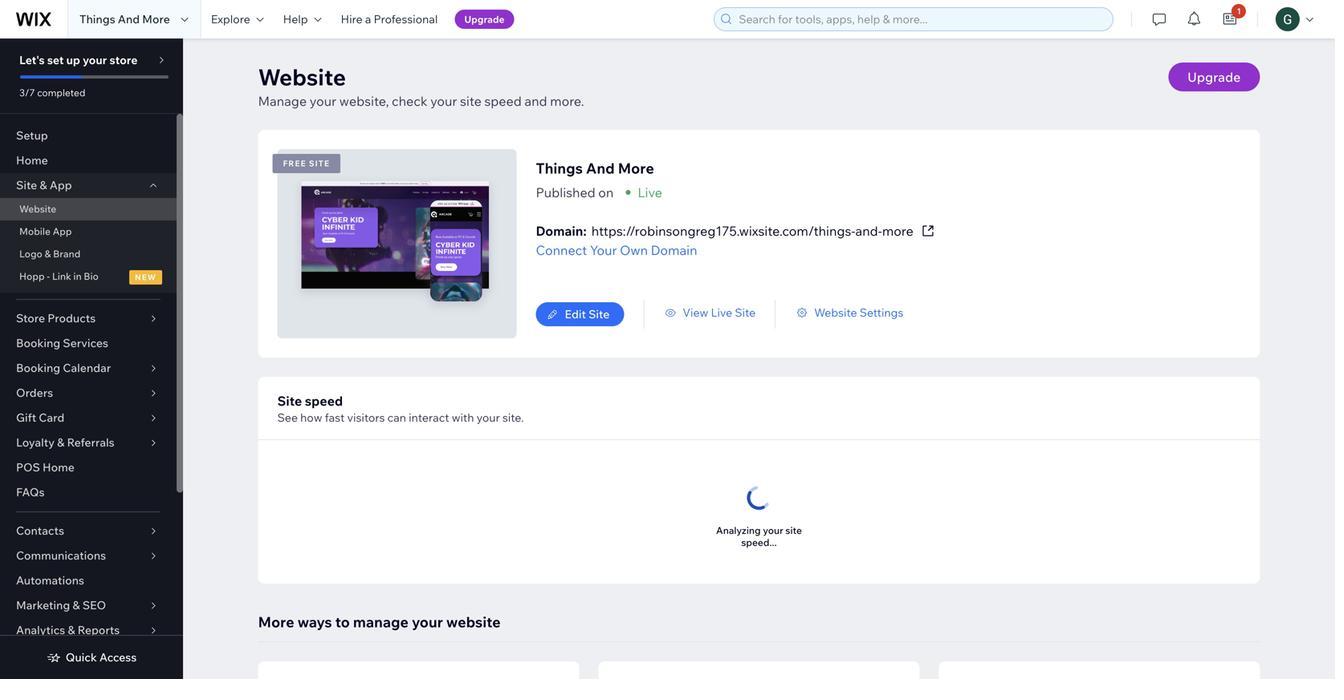 Task type: locate. For each thing, give the bounding box(es) containing it.
home
[[16, 153, 48, 167], [43, 461, 74, 475]]

speed
[[484, 93, 522, 109], [305, 393, 343, 409]]

site & app button
[[0, 173, 177, 198]]

upgrade
[[464, 13, 505, 25], [1188, 69, 1241, 85]]

https://robinsongreg175.wixsite.com/things-and-more link
[[591, 222, 938, 241]]

services
[[63, 336, 108, 350]]

free
[[283, 159, 306, 169]]

site inside edit site link
[[589, 307, 610, 322]]

speed inside the website manage your website, check your site speed and more.
[[484, 93, 522, 109]]

0 horizontal spatial speed
[[305, 393, 343, 409]]

completed
[[37, 87, 85, 99]]

& inside dropdown button
[[68, 624, 75, 638]]

faqs
[[16, 486, 45, 500]]

website settings
[[814, 306, 903, 320]]

hire a professional link
[[331, 0, 447, 39]]

upgrade button down 1 button
[[1168, 63, 1260, 92]]

live
[[638, 185, 662, 201], [711, 306, 732, 320]]

& up the "mobile app"
[[40, 178, 47, 192]]

0 vertical spatial things and more
[[79, 12, 170, 26]]

website up manage
[[258, 63, 346, 91]]

website link
[[0, 198, 177, 221]]

upgrade for the leftmost upgrade button
[[464, 13, 505, 25]]

site inside site speed see how fast visitors can interact with your site.
[[277, 393, 302, 409]]

& right "loyalty"
[[57, 436, 65, 450]]

2 horizontal spatial more
[[618, 159, 654, 177]]

2 vertical spatial website
[[814, 306, 857, 320]]

1 vertical spatial live
[[711, 306, 732, 320]]

analyzing your site speed...
[[716, 525, 802, 549]]

speed left the and
[[484, 93, 522, 109]]

app up brand
[[53, 226, 72, 238]]

mobile app link
[[0, 221, 177, 243]]

1 vertical spatial home
[[43, 461, 74, 475]]

1 vertical spatial speed
[[305, 393, 343, 409]]

your inside site speed see how fast visitors can interact with your site.
[[477, 411, 500, 425]]

home down loyalty & referrals
[[43, 461, 74, 475]]

website up "mobile"
[[19, 203, 56, 215]]

access
[[99, 651, 137, 665]]

site inside site & app dropdown button
[[16, 178, 37, 192]]

1 horizontal spatial upgrade
[[1188, 69, 1241, 85]]

store
[[110, 53, 138, 67]]

things
[[79, 12, 115, 26], [536, 159, 583, 177]]

quick
[[66, 651, 97, 665]]

1 horizontal spatial more
[[258, 614, 294, 632]]

things up published
[[536, 159, 583, 177]]

booking services
[[16, 336, 108, 350]]

website manage your website, check your site speed and more.
[[258, 63, 584, 109]]

analytics & reports
[[16, 624, 120, 638]]

& left "seo"
[[73, 599, 80, 613]]

site right view
[[735, 306, 756, 320]]

and
[[525, 93, 547, 109]]

0 vertical spatial site
[[460, 93, 482, 109]]

analytics
[[16, 624, 65, 638]]

and
[[118, 12, 140, 26], [586, 159, 615, 177]]

professional
[[374, 12, 438, 26]]

your right analyzing
[[763, 525, 783, 537]]

site
[[309, 159, 330, 169]]

1
[[1237, 6, 1241, 16]]

& down marketing & seo
[[68, 624, 75, 638]]

upgrade down 1 button
[[1188, 69, 1241, 85]]

0 vertical spatial things
[[79, 12, 115, 26]]

1 horizontal spatial site
[[785, 525, 802, 537]]

fast
[[325, 411, 345, 425]]

1 vertical spatial things and more
[[536, 159, 654, 177]]

0 horizontal spatial website
[[19, 203, 56, 215]]

1 horizontal spatial speed
[[484, 93, 522, 109]]

2 booking from the top
[[16, 361, 60, 375]]

live right on
[[638, 185, 662, 201]]

&
[[40, 178, 47, 192], [45, 248, 51, 260], [57, 436, 65, 450], [73, 599, 80, 613], [68, 624, 75, 638]]

website inside the website manage your website, check your site speed and more.
[[258, 63, 346, 91]]

upgrade button right professional
[[455, 10, 514, 29]]

app up website link
[[50, 178, 72, 192]]

can
[[387, 411, 406, 425]]

things and more
[[79, 12, 170, 26], [536, 159, 654, 177]]

1 vertical spatial things
[[536, 159, 583, 177]]

loyalty & referrals button
[[0, 431, 177, 456]]

0 horizontal spatial upgrade button
[[455, 10, 514, 29]]

connect
[[536, 242, 587, 259]]

booking up the 'orders'
[[16, 361, 60, 375]]

quick access
[[66, 651, 137, 665]]

your left the site.
[[477, 411, 500, 425]]

site right edit
[[589, 307, 610, 322]]

& inside dropdown button
[[40, 178, 47, 192]]

app
[[50, 178, 72, 192], [53, 226, 72, 238]]

ways
[[298, 614, 332, 632]]

sidebar element
[[0, 39, 183, 680]]

website left the settings
[[814, 306, 857, 320]]

things and more up store
[[79, 12, 170, 26]]

referrals
[[67, 436, 114, 450]]

1 vertical spatial more
[[618, 159, 654, 177]]

0 vertical spatial booking
[[16, 336, 60, 350]]

things up let's set up your store
[[79, 12, 115, 26]]

bio
[[84, 271, 99, 283]]

your right up
[[83, 53, 107, 67]]

1 horizontal spatial upgrade button
[[1168, 63, 1260, 92]]

upgrade for bottommost upgrade button
[[1188, 69, 1241, 85]]

site right "check"
[[460, 93, 482, 109]]

gift
[[16, 411, 36, 425]]

upgrade right professional
[[464, 13, 505, 25]]

1 vertical spatial site
[[785, 525, 802, 537]]

your
[[83, 53, 107, 67], [310, 93, 336, 109], [430, 93, 457, 109], [477, 411, 500, 425], [763, 525, 783, 537], [412, 614, 443, 632]]

0 vertical spatial upgrade button
[[455, 10, 514, 29]]

1 horizontal spatial website
[[258, 63, 346, 91]]

1 vertical spatial app
[[53, 226, 72, 238]]

booking calendar
[[16, 361, 111, 375]]

website for website manage your website, check your site speed and more.
[[258, 63, 346, 91]]

and up store
[[118, 12, 140, 26]]

2 horizontal spatial website
[[814, 306, 857, 320]]

& inside dropdown button
[[57, 436, 65, 450]]

1 vertical spatial website
[[19, 203, 56, 215]]

1 vertical spatial and
[[586, 159, 615, 177]]

0 vertical spatial live
[[638, 185, 662, 201]]

your inside 'sidebar' element
[[83, 53, 107, 67]]

3/7
[[19, 87, 35, 99]]

site up "mobile"
[[16, 178, 37, 192]]

site
[[460, 93, 482, 109], [785, 525, 802, 537]]

marketing & seo button
[[0, 594, 177, 619]]

hire a professional
[[341, 12, 438, 26]]

home down setup on the left top of page
[[16, 153, 48, 167]]

edit
[[565, 307, 586, 322]]

& for site
[[40, 178, 47, 192]]

1 vertical spatial upgrade button
[[1168, 63, 1260, 92]]

1 vertical spatial booking
[[16, 361, 60, 375]]

0 horizontal spatial more
[[142, 12, 170, 26]]

logo & brand link
[[0, 243, 177, 266]]

own
[[620, 242, 648, 259]]

more ways to manage your website
[[258, 614, 501, 632]]

0 horizontal spatial and
[[118, 12, 140, 26]]

domain:
[[536, 223, 587, 239]]

home link
[[0, 149, 177, 173]]

0 vertical spatial website
[[258, 63, 346, 91]]

upgrade button
[[455, 10, 514, 29], [1168, 63, 1260, 92]]

0 vertical spatial home
[[16, 153, 48, 167]]

interact
[[409, 411, 449, 425]]

1 booking from the top
[[16, 336, 60, 350]]

1 horizontal spatial live
[[711, 306, 732, 320]]

0 vertical spatial app
[[50, 178, 72, 192]]

booking inside "dropdown button"
[[16, 361, 60, 375]]

your right manage
[[310, 93, 336, 109]]

site right "speed..."
[[785, 525, 802, 537]]

booking for booking services
[[16, 336, 60, 350]]

faqs link
[[0, 481, 177, 506]]

0 horizontal spatial upgrade
[[464, 13, 505, 25]]

0 vertical spatial speed
[[484, 93, 522, 109]]

website
[[258, 63, 346, 91], [19, 203, 56, 215], [814, 306, 857, 320]]

marketing
[[16, 599, 70, 613]]

website inside button
[[814, 306, 857, 320]]

& right logo
[[45, 248, 51, 260]]

live right view
[[711, 306, 732, 320]]

pos
[[16, 461, 40, 475]]

speed up fast
[[305, 393, 343, 409]]

automations
[[16, 574, 84, 588]]

0 vertical spatial and
[[118, 12, 140, 26]]

edit site
[[565, 307, 610, 322]]

setup link
[[0, 124, 177, 149]]

& inside 'dropdown button'
[[73, 599, 80, 613]]

connect your own domain
[[536, 242, 697, 259]]

view
[[683, 306, 708, 320]]

0 vertical spatial upgrade
[[464, 13, 505, 25]]

2 vertical spatial more
[[258, 614, 294, 632]]

0 horizontal spatial site
[[460, 93, 482, 109]]

store
[[16, 311, 45, 326]]

1 vertical spatial upgrade
[[1188, 69, 1241, 85]]

contacts
[[16, 524, 64, 538]]

mobile
[[19, 226, 51, 238]]

booking down store
[[16, 336, 60, 350]]

0 vertical spatial more
[[142, 12, 170, 26]]

let's set up your store
[[19, 53, 138, 67]]

0 horizontal spatial things and more
[[79, 12, 170, 26]]

and up on
[[586, 159, 615, 177]]

things and more up on
[[536, 159, 654, 177]]

site up see at the left bottom of page
[[277, 393, 302, 409]]

website inside 'sidebar' element
[[19, 203, 56, 215]]

let's
[[19, 53, 45, 67]]

up
[[66, 53, 80, 67]]

edit site link
[[536, 303, 624, 327]]

seo
[[82, 599, 106, 613]]



Task type: vqa. For each thing, say whether or not it's contained in the screenshot.
Promote
no



Task type: describe. For each thing, give the bounding box(es) containing it.
booking services link
[[0, 332, 177, 356]]

set
[[47, 53, 64, 67]]

reports
[[78, 624, 120, 638]]

https://robinsongreg175.wixsite.com/things-and-more
[[591, 223, 913, 239]]

website for website
[[19, 203, 56, 215]]

products
[[48, 311, 96, 326]]

communications
[[16, 549, 106, 563]]

analytics & reports button
[[0, 619, 177, 644]]

1 button
[[1212, 0, 1248, 39]]

marketing & seo
[[16, 599, 106, 613]]

published on
[[536, 185, 614, 201]]

orders
[[16, 386, 53, 400]]

site inside view live site link
[[735, 306, 756, 320]]

& for logo
[[45, 248, 51, 260]]

to
[[335, 614, 350, 632]]

help button
[[273, 0, 331, 39]]

settings
[[860, 306, 903, 320]]

hopp
[[19, 271, 45, 283]]

your left website
[[412, 614, 443, 632]]

mobile app
[[19, 226, 72, 238]]

your right "check"
[[430, 93, 457, 109]]

check
[[392, 93, 427, 109]]

connect your own domain button
[[536, 241, 697, 260]]

3/7 completed
[[19, 87, 85, 99]]

manage
[[353, 614, 409, 632]]

setup
[[16, 128, 48, 142]]

pos home
[[16, 461, 74, 475]]

1 horizontal spatial things
[[536, 159, 583, 177]]

store products button
[[0, 307, 177, 332]]

& for analytics
[[68, 624, 75, 638]]

contacts button
[[0, 519, 177, 544]]

see
[[277, 411, 298, 425]]

1 horizontal spatial and
[[586, 159, 615, 177]]

calendar
[[63, 361, 111, 375]]

app inside dropdown button
[[50, 178, 72, 192]]

booking calendar button
[[0, 356, 177, 381]]

site inside analyzing your site speed...
[[785, 525, 802, 537]]

manage
[[258, 93, 307, 109]]

your inside analyzing your site speed...
[[763, 525, 783, 537]]

website settings button
[[795, 306, 903, 320]]

& for marketing
[[73, 599, 80, 613]]

card
[[39, 411, 64, 425]]

new
[[135, 272, 157, 282]]

site speed see how fast visitors can interact with your site.
[[277, 393, 524, 425]]

gift card button
[[0, 406, 177, 431]]

explore
[[211, 12, 250, 26]]

more.
[[550, 93, 584, 109]]

quick access button
[[46, 651, 137, 666]]

website for website settings
[[814, 306, 857, 320]]

how
[[300, 411, 322, 425]]

speed inside site speed see how fast visitors can interact with your site.
[[305, 393, 343, 409]]

link
[[52, 271, 71, 283]]

site inside the website manage your website, check your site speed and more.
[[460, 93, 482, 109]]

automations link
[[0, 569, 177, 594]]

help
[[283, 12, 308, 26]]

gift card
[[16, 411, 64, 425]]

communications button
[[0, 544, 177, 569]]

logo
[[19, 248, 42, 260]]

pos home link
[[0, 456, 177, 481]]

site.
[[502, 411, 524, 425]]

website,
[[339, 93, 389, 109]]

on
[[598, 185, 614, 201]]

your
[[590, 242, 617, 259]]

free site
[[283, 159, 330, 169]]

0 horizontal spatial live
[[638, 185, 662, 201]]

Search for tools, apps, help & more... field
[[734, 8, 1108, 31]]

analyzing
[[716, 525, 761, 537]]

with
[[452, 411, 474, 425]]

https://robinsongreg175.wixsite.com/things-
[[591, 223, 855, 239]]

1 horizontal spatial things and more
[[536, 159, 654, 177]]

in
[[73, 271, 82, 283]]

a
[[365, 12, 371, 26]]

loyalty
[[16, 436, 55, 450]]

published
[[536, 185, 595, 201]]

view live site
[[683, 306, 756, 320]]

booking for booking calendar
[[16, 361, 60, 375]]

& for loyalty
[[57, 436, 65, 450]]

logo & brand
[[19, 248, 80, 260]]

more
[[882, 223, 913, 239]]

site & app
[[16, 178, 72, 192]]

speed...
[[741, 537, 777, 549]]

orders button
[[0, 381, 177, 406]]

0 horizontal spatial things
[[79, 12, 115, 26]]

view live site link
[[663, 306, 756, 320]]



